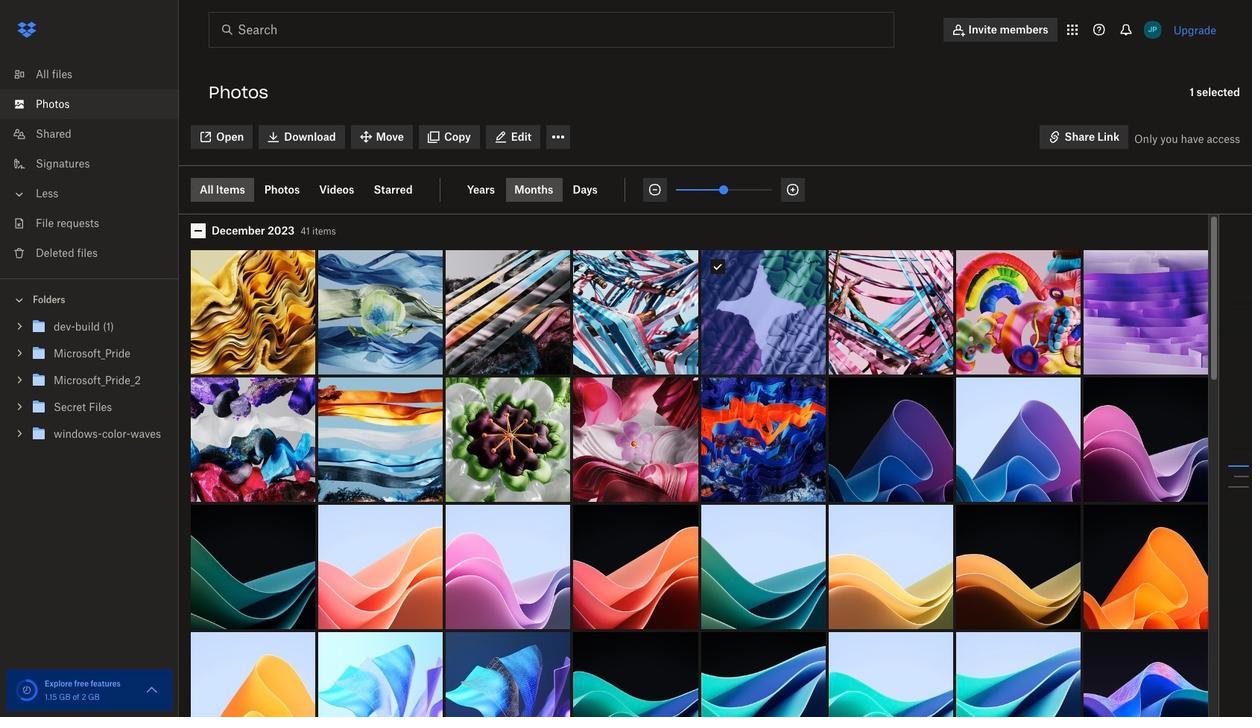 Task type: vqa. For each thing, say whether or not it's contained in the screenshot.
Folder menu item
no



Task type: locate. For each thing, give the bounding box(es) containing it.
image - 07-green_blue_lm-4k.png 12/5/2023, 2:19:16 pm image
[[956, 633, 1081, 718]]

Search text field
[[238, 21, 863, 39]]

2 tab list from the left
[[458, 178, 625, 202]]

image - sapphic_4k.png 12/5/2023, 2:21:12 pm image
[[573, 378, 698, 503]]

image - greenblue.png 12/5/2023, 2:23:30 pm image
[[318, 250, 443, 375]]

list item
[[0, 89, 179, 119]]

image - 02-green_blue_dm-4k.png 12/5/2023, 2:20:17 pm image
[[191, 506, 315, 630]]

image - aspec_4k.png 12/5/2023, 2:22:55 pm image
[[701, 250, 826, 375]]

image - androgynous new 4k.png 12/5/2023, 2:22:18 pm image
[[1084, 250, 1208, 375]]

group
[[0, 311, 179, 459]]

image - transneutral_4k.png 12/5/2023, 2:23:34 pm image
[[191, 250, 315, 375]]

image - 05-orange_dm-4k.png 12/5/2023, 2:19:50 pm image
[[1084, 506, 1208, 630]]

list
[[0, 51, 179, 279]]

image - 04-pink_orange_dm-4k.png 12/5/2023, 2:20:04 pm image
[[573, 506, 698, 630]]

image - multigender_4k.png 12/5/2023, 2:20:59 pm image
[[701, 378, 826, 503]]

image - 03-devhome_dm-4k.png 12/5/2023, 2:19:35 pm image
[[446, 633, 570, 718]]

image - 04-pink_orange_lm-4k.png 12/5/2023, 2:20:14 pm image
[[318, 506, 443, 630]]

dropbox image
[[12, 15, 42, 45]]

image - 05-orange_lm-4k.png 12/5/2023, 2:19:45 pm image
[[191, 633, 315, 718]]

Photo Zoom Slider range field
[[676, 189, 772, 191]]

image - aromanticasexual_4k.png 12/5/2023, 2:21:57 pm image
[[318, 378, 443, 503]]

image - 02-wave_dm-4k.png 12/5/2023, 2:19:13 pm image
[[1084, 633, 1208, 718]]

image - diamoric_4k.png 12/5/2023, 2:21:27 pm image
[[446, 378, 570, 503]]

image - 01-purple_dm-4k.png 12/5/2023, 2:20:21 pm image
[[1084, 378, 1208, 503]]

tab list
[[191, 178, 440, 202], [458, 178, 625, 202]]

1 horizontal spatial tab list
[[458, 178, 625, 202]]

0 horizontal spatial tab list
[[191, 178, 440, 202]]

image - 08-green_blue_lm-4k.png 12/5/2023, 2:19:23 pm image
[[829, 633, 953, 718]]



Task type: describe. For each thing, give the bounding box(es) containing it.
image - pridewallpaper.png 12/5/2023, 2:22:29 pm image
[[956, 250, 1081, 375]]

image - 01-purple_lm-4k.png 12/5/2023, 2:20:08 pm image
[[446, 506, 570, 630]]

image - 06-yellow_lm-4k.png 12/5/2023, 2:20:00 pm image
[[829, 506, 953, 630]]

quota usage progress bar
[[15, 679, 39, 703]]

image - transfeminine_4k.png 12/5/2023, 2:22:40 pm image
[[829, 250, 953, 375]]

image - 08-green_blue_dm-4k.png 12/5/2023, 2:19:30 pm image
[[573, 633, 698, 718]]

less image
[[12, 187, 27, 202]]

image - 06-yellow_dm-4k.png 12/5/2023, 2:19:53 pm image
[[956, 506, 1081, 630]]

image - 03-blue_purple_lm-4k.png 12/5/2023, 2:20:22 pm image
[[956, 378, 1081, 503]]

image - demifluidnew_4k.png 12/5/2023, 2:23:22 pm image
[[446, 250, 570, 375]]

1 tab list from the left
[[191, 178, 440, 202]]

image - 03-devhome_lm-4k.png 12/5/2023, 2:19:43 pm image
[[318, 633, 443, 718]]

image - transmasculine_4k.png 12/5/2023, 2:23:06 pm image
[[573, 250, 698, 375]]

image - 02-green_blue_lm-4k.png 12/5/2023, 2:20:03 pm image
[[701, 506, 826, 630]]

image - multisexual_4k.png 12/5/2023, 2:22:11 pm image
[[191, 378, 315, 503]]

image - 07-green_blue_dm-4k.png 12/5/2023, 2:19:26 pm image
[[701, 633, 826, 718]]

image - 03-blue_purple_dm-4k.png 12/5/2023, 2:20:29 pm image
[[829, 378, 953, 503]]



